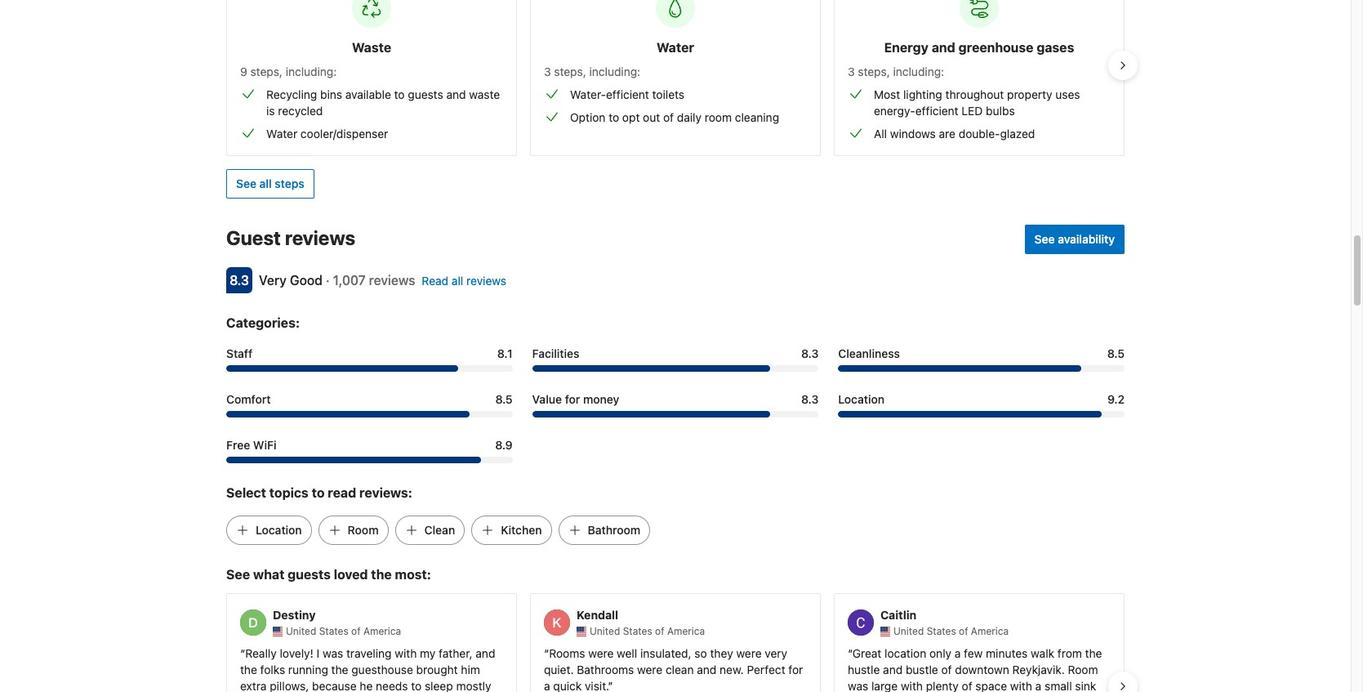 Task type: locate. For each thing, give the bounding box(es) containing it.
plenty
[[927, 679, 959, 692]]

and inside " really lovely! i was traveling with my father, and the folks running the guesthouse brought him extra pillows, because he needs to sleep most
[[476, 646, 496, 660]]

see left "what"
[[226, 567, 250, 582]]

united for kendall
[[590, 625, 621, 637]]

see all steps
[[236, 177, 305, 191]]

they
[[711, 646, 734, 660]]

hustle
[[848, 663, 880, 677]]

value for money 8.3 meter
[[533, 411, 819, 418]]

united down destiny
[[286, 625, 317, 637]]

to right available
[[394, 88, 405, 102]]

with down the bustle
[[901, 679, 923, 692]]

2 horizontal spatial reviews
[[467, 274, 507, 288]]

water for water cooler/dispenser
[[266, 127, 298, 141]]

large
[[872, 679, 898, 692]]

1 america from the left
[[364, 625, 401, 637]]

0 horizontal spatial 3
[[544, 65, 551, 79]]

including: up lighting
[[894, 65, 945, 79]]

all for see
[[260, 177, 272, 191]]

1 horizontal spatial 3
[[848, 65, 855, 79]]

and inside recycling bins available to guests and waste is recycled
[[447, 88, 466, 102]]

all inside 'button'
[[260, 177, 272, 191]]

3 steps, including:
[[544, 65, 641, 79], [848, 65, 945, 79]]

of down downtown
[[962, 679, 973, 692]]

were up 'perfect'
[[737, 646, 762, 660]]

few
[[964, 646, 983, 660]]

availability
[[1058, 232, 1116, 246]]

reviews right 1,007
[[369, 273, 416, 288]]

the right from
[[1086, 646, 1103, 660]]

united states of america image down destiny
[[273, 627, 283, 636]]

1 horizontal spatial water
[[657, 40, 695, 55]]

with left my in the bottom of the page
[[395, 646, 417, 660]]

to left opt
[[609, 111, 620, 124]]

0 vertical spatial see
[[236, 177, 257, 191]]

3 steps, including: for energy and greenhouse gases
[[848, 65, 945, 79]]

throughout
[[946, 88, 1005, 102]]

1 vertical spatial 8.5
[[496, 392, 513, 406]]

toilets
[[653, 88, 685, 102]]

9.2
[[1108, 392, 1125, 406]]

1 vertical spatial location
[[256, 523, 302, 537]]

america up the few
[[972, 625, 1009, 637]]

steps, up water-
[[554, 65, 587, 79]]

and
[[932, 40, 956, 55], [447, 88, 466, 102], [476, 646, 496, 660], [697, 663, 717, 677], [884, 663, 903, 677]]

including: for energy and greenhouse gases
[[894, 65, 945, 79]]

3 " from the left
[[848, 646, 853, 660]]

carousel region
[[213, 0, 1138, 163]]

2 3 steps, including: from the left
[[848, 65, 945, 79]]

united states of america up the insulated,
[[590, 625, 705, 637]]

america for destiny
[[364, 625, 401, 637]]

father,
[[439, 646, 473, 660]]

united down kendall
[[590, 625, 621, 637]]

see left availability
[[1035, 232, 1056, 246]]

1 3 from the left
[[544, 65, 551, 79]]

2 including: from the left
[[590, 65, 641, 79]]

and down so on the bottom
[[697, 663, 717, 677]]

a down reykjavik.
[[1036, 679, 1042, 692]]

efficient down lighting
[[916, 104, 959, 118]]

efficient up opt
[[606, 88, 650, 102]]

bathrooms
[[577, 663, 634, 677]]

bathroom
[[588, 523, 641, 537]]

0 horizontal spatial steps,
[[251, 65, 283, 79]]

1 vertical spatial for
[[789, 663, 804, 677]]

rated very good element
[[259, 273, 323, 288]]

0 horizontal spatial was
[[323, 646, 343, 660]]

0 horizontal spatial united states of america
[[286, 625, 401, 637]]

0 vertical spatial for
[[565, 392, 581, 406]]

very
[[259, 273, 287, 288]]

states up i
[[319, 625, 349, 637]]

to inside recycling bins available to guests and waste is recycled
[[394, 88, 405, 102]]

america up traveling
[[364, 625, 401, 637]]

8.5 left value
[[496, 392, 513, 406]]

water up toilets
[[657, 40, 695, 55]]

steps, for waste
[[251, 65, 283, 79]]

1 horizontal spatial efficient
[[916, 104, 959, 118]]

0 horizontal spatial efficient
[[606, 88, 650, 102]]

1 horizontal spatial was
[[848, 679, 869, 692]]

steps, for energy and greenhouse gases
[[858, 65, 891, 79]]

states up well
[[623, 625, 653, 637]]

1 horizontal spatial united states of america
[[590, 625, 705, 637]]

8.5 up '9.2'
[[1108, 347, 1125, 361]]

location
[[839, 392, 885, 406], [256, 523, 302, 537]]

1 horizontal spatial location
[[839, 392, 885, 406]]

extra
[[240, 679, 267, 692]]

0 horizontal spatial united
[[286, 625, 317, 637]]

0 horizontal spatial "
[[240, 646, 245, 660]]

united states of america image
[[273, 627, 283, 636], [577, 627, 587, 636], [881, 627, 891, 636]]

united states of america for destiny
[[286, 625, 401, 637]]

him
[[461, 663, 480, 677]]

guest reviews element
[[226, 225, 1019, 251]]

9
[[240, 65, 247, 79]]

of inside 'carousel' 'region'
[[664, 111, 674, 124]]

water cooler/dispenser
[[266, 127, 388, 141]]

guests inside recycling bins available to guests and waste is recycled
[[408, 88, 443, 102]]

see inside see all steps 'button'
[[236, 177, 257, 191]]

water down is
[[266, 127, 298, 141]]

the right loved
[[371, 567, 392, 582]]

2 horizontal spatial "
[[848, 646, 853, 660]]

1 horizontal spatial united
[[590, 625, 621, 637]]

energy and greenhouse gases
[[885, 40, 1075, 55]]

0 horizontal spatial 3 steps, including:
[[544, 65, 641, 79]]

" up extra
[[240, 646, 245, 660]]

0 horizontal spatial america
[[364, 625, 401, 637]]

united states of america up i
[[286, 625, 401, 637]]

" up "hustle"
[[848, 646, 853, 660]]

2 3 from the left
[[848, 65, 855, 79]]

1 horizontal spatial a
[[955, 646, 961, 660]]

1 united states of america from the left
[[286, 625, 401, 637]]

was right i
[[323, 646, 343, 660]]

" for " really lovely! i was traveling with my father, and the folks running the guesthouse brought him extra pillows, because he needs to sleep most
[[240, 646, 245, 660]]

"
[[240, 646, 245, 660], [544, 646, 549, 660], [848, 646, 853, 660]]

kitchen
[[501, 523, 542, 537]]

1 steps, from the left
[[251, 65, 283, 79]]

room down read
[[348, 523, 379, 537]]

lighting
[[904, 88, 943, 102]]

review categories element
[[226, 313, 300, 333]]

guest
[[226, 227, 281, 249]]

gases
[[1037, 40, 1075, 55]]

guests right "what"
[[288, 567, 331, 582]]

comfort
[[226, 392, 271, 406]]

1 horizontal spatial 3 steps, including:
[[848, 65, 945, 79]]

0 horizontal spatial all
[[260, 177, 272, 191]]

2 horizontal spatial united states of america image
[[881, 627, 891, 636]]

1 horizontal spatial including:
[[590, 65, 641, 79]]

2 horizontal spatial were
[[737, 646, 762, 660]]

location down cleanliness
[[839, 392, 885, 406]]

was down "hustle"
[[848, 679, 869, 692]]

see left 'steps'
[[236, 177, 257, 191]]

united for caitlin
[[894, 625, 925, 637]]

1 united from the left
[[286, 625, 317, 637]]

0 vertical spatial 8.3
[[230, 273, 249, 288]]

" inside " rooms were well insulated, so they were very quiet. bathrooms were clean and new. perfect for a quick visit.
[[544, 646, 549, 660]]

value
[[533, 392, 562, 406]]

states
[[319, 625, 349, 637], [623, 625, 653, 637], [927, 625, 957, 637]]

0 vertical spatial room
[[348, 523, 379, 537]]

3 states from the left
[[927, 625, 957, 637]]

1 vertical spatial water
[[266, 127, 298, 141]]

including: for waste
[[286, 65, 337, 79]]

and up large
[[884, 663, 903, 677]]

the
[[371, 567, 392, 582], [1086, 646, 1103, 660], [240, 663, 257, 677], [332, 663, 349, 677]]

0 horizontal spatial water
[[266, 127, 298, 141]]

2 horizontal spatial united
[[894, 625, 925, 637]]

room down from
[[1069, 663, 1099, 677]]

2 horizontal spatial united states of america
[[894, 625, 1009, 637]]

1 united states of america image from the left
[[273, 627, 283, 636]]

2 horizontal spatial steps,
[[858, 65, 891, 79]]

see for see all steps
[[236, 177, 257, 191]]

see inside see availability button
[[1035, 232, 1056, 246]]

location
[[885, 646, 927, 660]]

1 horizontal spatial guests
[[408, 88, 443, 102]]

a left the few
[[955, 646, 961, 660]]

comfort 8.5 meter
[[226, 411, 513, 418]]

3 steps, from the left
[[858, 65, 891, 79]]

united states of america image down kendall
[[577, 627, 587, 636]]

america
[[364, 625, 401, 637], [668, 625, 705, 637], [972, 625, 1009, 637]]

0 vertical spatial location
[[839, 392, 885, 406]]

to
[[394, 88, 405, 102], [609, 111, 620, 124], [312, 486, 325, 500], [411, 679, 422, 692]]

was
[[323, 646, 343, 660], [848, 679, 869, 692]]

minutes
[[987, 646, 1028, 660]]

available
[[346, 88, 391, 102]]

0 horizontal spatial states
[[319, 625, 349, 637]]

3 steps, including: up 'most'
[[848, 65, 945, 79]]

1 horizontal spatial "
[[544, 646, 549, 660]]

1 " from the left
[[240, 646, 245, 660]]

united down caitlin
[[894, 625, 925, 637]]

property
[[1008, 88, 1053, 102]]

1 horizontal spatial 8.5
[[1108, 347, 1125, 361]]

3 steps, including: up water-
[[544, 65, 641, 79]]

3 america from the left
[[972, 625, 1009, 637]]

reviews up ·
[[285, 227, 356, 249]]

location down topics
[[256, 523, 302, 537]]

money
[[583, 392, 620, 406]]

bins
[[320, 88, 342, 102]]

he
[[360, 679, 373, 692]]

a
[[955, 646, 961, 660], [544, 679, 550, 692], [1036, 679, 1042, 692]]

2 vertical spatial see
[[226, 567, 250, 582]]

0 horizontal spatial location
[[256, 523, 302, 537]]

room
[[348, 523, 379, 537], [1069, 663, 1099, 677]]

2 america from the left
[[668, 625, 705, 637]]

3 steps, including: for water
[[544, 65, 641, 79]]

with down reykjavik.
[[1011, 679, 1033, 692]]

0 horizontal spatial united states of america image
[[273, 627, 283, 636]]

room inside " great location only a few minutes walk from the hustle and bustle of downtown reykjavik. room was large with plenty of space with a small si
[[1069, 663, 1099, 677]]

" for " rooms were well insulated, so they were very quiet. bathrooms were clean and new. perfect for a quick visit.
[[544, 646, 549, 660]]

guesthouse
[[352, 663, 413, 677]]

1 vertical spatial was
[[848, 679, 869, 692]]

quiet.
[[544, 663, 574, 677]]

0 vertical spatial was
[[323, 646, 343, 660]]

3 united states of america from the left
[[894, 625, 1009, 637]]

2 " from the left
[[544, 646, 549, 660]]

were down the insulated,
[[638, 663, 663, 677]]

double-
[[959, 127, 1001, 141]]

2 horizontal spatial america
[[972, 625, 1009, 637]]

1 horizontal spatial america
[[668, 625, 705, 637]]

" up quiet.
[[544, 646, 549, 660]]

waste
[[469, 88, 500, 102]]

because
[[312, 679, 357, 692]]

free wifi 8.9 meter
[[226, 457, 513, 464]]

see for see availability
[[1035, 232, 1056, 246]]

a inside " rooms were well insulated, so they were very quiet. bathrooms were clean and new. perfect for a quick visit.
[[544, 679, 550, 692]]

were up 'bathrooms'
[[589, 646, 614, 660]]

1 horizontal spatial united states of america image
[[577, 627, 587, 636]]

8.5
[[1108, 347, 1125, 361], [496, 392, 513, 406]]

steps, right 9
[[251, 65, 283, 79]]

8.3
[[230, 273, 249, 288], [802, 347, 819, 361], [802, 392, 819, 406]]

1 vertical spatial all
[[452, 274, 464, 288]]

all right read at the left top of the page
[[452, 274, 464, 288]]

1 horizontal spatial steps,
[[554, 65, 587, 79]]

1 vertical spatial see
[[1035, 232, 1056, 246]]

of right out
[[664, 111, 674, 124]]

1 horizontal spatial states
[[623, 625, 653, 637]]

small
[[1045, 679, 1073, 692]]

2 horizontal spatial a
[[1036, 679, 1042, 692]]

0 horizontal spatial a
[[544, 679, 550, 692]]

most lighting throughout property uses energy-efficient led bulbs
[[874, 88, 1081, 118]]

reviews right read at the left top of the page
[[467, 274, 507, 288]]

2 united states of america image from the left
[[577, 627, 587, 636]]

2 united states of america from the left
[[590, 625, 705, 637]]

including: up recycling
[[286, 65, 337, 79]]

1 including: from the left
[[286, 65, 337, 79]]

including: up water-efficient toilets
[[590, 65, 641, 79]]

" inside " really lovely! i was traveling with my father, and the folks running the guesthouse brought him extra pillows, because he needs to sleep most
[[240, 646, 245, 660]]

8.3 for facilities
[[802, 347, 819, 361]]

0 vertical spatial guests
[[408, 88, 443, 102]]

0 horizontal spatial reviews
[[285, 227, 356, 249]]

3 united from the left
[[894, 625, 925, 637]]

" inside " great location only a few minutes walk from the hustle and bustle of downtown reykjavik. room was large with plenty of space with a small si
[[848, 646, 853, 660]]

this is a carousel with rotating slides. it displays featured reviews of the property. use the next and previous buttons to navigate. region
[[213, 587, 1138, 692]]

1 horizontal spatial room
[[1069, 663, 1099, 677]]

1 horizontal spatial for
[[789, 663, 804, 677]]

all
[[260, 177, 272, 191], [452, 274, 464, 288]]

2 states from the left
[[623, 625, 653, 637]]

0 vertical spatial all
[[260, 177, 272, 191]]

united states of america for caitlin
[[894, 625, 1009, 637]]

2 vertical spatial 8.3
[[802, 392, 819, 406]]

3 including: from the left
[[894, 65, 945, 79]]

folks
[[260, 663, 285, 677]]

united states of america up only
[[894, 625, 1009, 637]]

1 states from the left
[[319, 625, 349, 637]]

for right value
[[565, 392, 581, 406]]

0 vertical spatial 8.5
[[1108, 347, 1125, 361]]

a down quiet.
[[544, 679, 550, 692]]

2 united from the left
[[590, 625, 621, 637]]

2 horizontal spatial including:
[[894, 65, 945, 79]]

space
[[976, 679, 1008, 692]]

and inside " great location only a few minutes walk from the hustle and bustle of downtown reykjavik. room was large with plenty of space with a small si
[[884, 663, 903, 677]]

0 vertical spatial water
[[657, 40, 695, 55]]

2 horizontal spatial states
[[927, 625, 957, 637]]

all left 'steps'
[[260, 177, 272, 191]]

guests right available
[[408, 88, 443, 102]]

united states of america image down caitlin
[[881, 627, 891, 636]]

were
[[589, 646, 614, 660], [737, 646, 762, 660], [638, 663, 663, 677]]

free wifi
[[226, 438, 277, 452]]

and left waste
[[447, 88, 466, 102]]

2 steps, from the left
[[554, 65, 587, 79]]

caitlin
[[881, 608, 917, 622]]

united states of america image for caitlin
[[881, 627, 891, 636]]

all for read
[[452, 274, 464, 288]]

for right 'perfect'
[[789, 663, 804, 677]]

steps, up 'most'
[[858, 65, 891, 79]]

1 horizontal spatial were
[[638, 663, 663, 677]]

what
[[253, 567, 285, 582]]

and up him
[[476, 646, 496, 660]]

facilities
[[533, 347, 580, 361]]

1 vertical spatial efficient
[[916, 104, 959, 118]]

" for " great location only a few minutes walk from the hustle and bustle of downtown reykjavik. room was large with plenty of space with a small si
[[848, 646, 853, 660]]

running
[[288, 663, 328, 677]]

1 3 steps, including: from the left
[[544, 65, 641, 79]]

1 horizontal spatial all
[[452, 274, 464, 288]]

america up so on the bottom
[[668, 625, 705, 637]]

for
[[565, 392, 581, 406], [789, 663, 804, 677]]

0 horizontal spatial including:
[[286, 65, 337, 79]]

states up only
[[927, 625, 957, 637]]

to left the sleep
[[411, 679, 422, 692]]

for inside " rooms were well insulated, so they were very quiet. bathrooms were clean and new. perfect for a quick visit.
[[789, 663, 804, 677]]

1 vertical spatial guests
[[288, 567, 331, 582]]

3 united states of america image from the left
[[881, 627, 891, 636]]

all
[[874, 127, 888, 141]]

1 vertical spatial room
[[1069, 663, 1099, 677]]

0 horizontal spatial 8.5
[[496, 392, 513, 406]]

of up traveling
[[351, 625, 361, 637]]

1 vertical spatial 8.3
[[802, 347, 819, 361]]

0 horizontal spatial with
[[395, 646, 417, 660]]



Task type: describe. For each thing, give the bounding box(es) containing it.
clean
[[425, 523, 455, 537]]

8.3 for value for money
[[802, 392, 819, 406]]

room
[[705, 111, 732, 124]]

sleep
[[425, 679, 453, 692]]

location 9.2 meter
[[839, 411, 1125, 418]]

staff 8.1 meter
[[226, 366, 513, 372]]

loved
[[334, 567, 368, 582]]

needs
[[376, 679, 408, 692]]

cleanliness
[[839, 347, 901, 361]]

the up extra
[[240, 663, 257, 677]]

see availability
[[1035, 232, 1116, 246]]

guest reviews
[[226, 227, 356, 249]]

of up the few
[[959, 625, 969, 637]]

categories:
[[226, 316, 300, 330]]

efficient inside most lighting throughout property uses energy-efficient led bulbs
[[916, 104, 959, 118]]

reviews:
[[360, 486, 413, 500]]

see for see what guests loved the most:
[[226, 567, 250, 582]]

8.5 for cleanliness
[[1108, 347, 1125, 361]]

was inside " really lovely! i was traveling with my father, and the folks running the guesthouse brought him extra pillows, because he needs to sleep most
[[323, 646, 343, 660]]

0 horizontal spatial guests
[[288, 567, 331, 582]]

perfect
[[747, 663, 786, 677]]

·
[[326, 273, 330, 288]]

cleanliness 8.5 meter
[[839, 366, 1125, 372]]

see availability button
[[1025, 225, 1125, 254]]

kendall
[[577, 608, 619, 622]]

reykjavik.
[[1013, 663, 1065, 677]]

my
[[420, 646, 436, 660]]

0 horizontal spatial were
[[589, 646, 614, 660]]

cleaning
[[735, 111, 780, 124]]

was inside " great location only a few minutes walk from the hustle and bustle of downtown reykjavik. room was large with plenty of space with a small si
[[848, 679, 869, 692]]

daily
[[677, 111, 702, 124]]

with inside " really lovely! i was traveling with my father, and the folks running the guesthouse brought him extra pillows, because he needs to sleep most
[[395, 646, 417, 660]]

led
[[962, 104, 983, 118]]

cooler/dispenser
[[301, 127, 388, 141]]

really
[[245, 646, 277, 660]]

and right energy
[[932, 40, 956, 55]]

states for caitlin
[[927, 625, 957, 637]]

insulated,
[[641, 646, 692, 660]]

read all reviews
[[422, 274, 507, 288]]

the up because
[[332, 663, 349, 677]]

select topics to read reviews:
[[226, 486, 413, 500]]

recycled
[[278, 104, 323, 118]]

0 horizontal spatial room
[[348, 523, 379, 537]]

most:
[[395, 567, 431, 582]]

visit.
[[585, 679, 608, 692]]

most
[[874, 88, 901, 102]]

america for caitlin
[[972, 625, 1009, 637]]

the inside " great location only a few minutes walk from the hustle and bustle of downtown reykjavik. room was large with plenty of space with a small si
[[1086, 646, 1103, 660]]

waste
[[352, 40, 392, 55]]

quick
[[554, 679, 582, 692]]

good
[[290, 273, 323, 288]]

only
[[930, 646, 952, 660]]

to left read
[[312, 486, 325, 500]]

3 for water
[[544, 65, 551, 79]]

america for kendall
[[668, 625, 705, 637]]

united states of america image for destiny
[[273, 627, 283, 636]]

bustle
[[906, 663, 939, 677]]

traveling
[[347, 646, 392, 660]]

united states of america for kendall
[[590, 625, 705, 637]]

united for destiny
[[286, 625, 317, 637]]

water-
[[570, 88, 606, 102]]

very
[[765, 646, 788, 660]]

glazed
[[1001, 127, 1036, 141]]

is
[[266, 104, 275, 118]]

destiny
[[273, 608, 316, 622]]

water-efficient toilets
[[570, 88, 685, 102]]

uses
[[1056, 88, 1081, 102]]

staff
[[226, 347, 253, 361]]

so
[[695, 646, 707, 660]]

see all steps button
[[226, 169, 314, 199]]

8.5 for comfort
[[496, 392, 513, 406]]

facilities 8.3 meter
[[533, 366, 819, 372]]

see what guests loved the most:
[[226, 567, 431, 582]]

clean
[[666, 663, 694, 677]]

including: for water
[[590, 65, 641, 79]]

" great location only a few minutes walk from the hustle and bustle of downtown reykjavik. room was large with plenty of space with a small si
[[848, 646, 1103, 692]]

value for money
[[533, 392, 620, 406]]

recycling
[[266, 88, 317, 102]]

0 horizontal spatial for
[[565, 392, 581, 406]]

are
[[939, 127, 956, 141]]

read
[[328, 486, 356, 500]]

free
[[226, 438, 250, 452]]

scored 8.3 element
[[226, 267, 253, 294]]

8.1
[[497, 347, 513, 361]]

option to opt out of daily room cleaning
[[570, 111, 780, 124]]

9 steps, including:
[[240, 65, 337, 79]]

and inside " rooms were well insulated, so they were very quiet. bathrooms were clean and new. perfect for a quick visit.
[[697, 663, 717, 677]]

windows
[[891, 127, 936, 141]]

brought
[[416, 663, 458, 677]]

1 horizontal spatial reviews
[[369, 273, 416, 288]]

8.3 inside scored 8.3 element
[[230, 273, 249, 288]]

new.
[[720, 663, 744, 677]]

read
[[422, 274, 449, 288]]

of up the insulated,
[[655, 625, 665, 637]]

of up plenty
[[942, 663, 953, 677]]

downtown
[[956, 663, 1010, 677]]

2 horizontal spatial with
[[1011, 679, 1033, 692]]

steps, for water
[[554, 65, 587, 79]]

8.9
[[496, 438, 513, 452]]

greenhouse
[[959, 40, 1034, 55]]

1 horizontal spatial with
[[901, 679, 923, 692]]

states for kendall
[[623, 625, 653, 637]]

water for water
[[657, 40, 695, 55]]

0 vertical spatial efficient
[[606, 88, 650, 102]]

well
[[617, 646, 638, 660]]

3 for energy and greenhouse gases
[[848, 65, 855, 79]]

walk
[[1031, 646, 1055, 660]]

united states of america image for kendall
[[577, 627, 587, 636]]

rooms
[[549, 646, 586, 660]]

out
[[643, 111, 661, 124]]

to inside " really lovely! i was traveling with my father, and the folks running the guesthouse brought him extra pillows, because he needs to sleep most
[[411, 679, 422, 692]]

recycling bins available to guests and waste is recycled
[[266, 88, 500, 118]]

all windows are double-glazed
[[874, 127, 1036, 141]]

option
[[570, 111, 606, 124]]

states for destiny
[[319, 625, 349, 637]]



Task type: vqa. For each thing, say whether or not it's contained in the screenshot.


